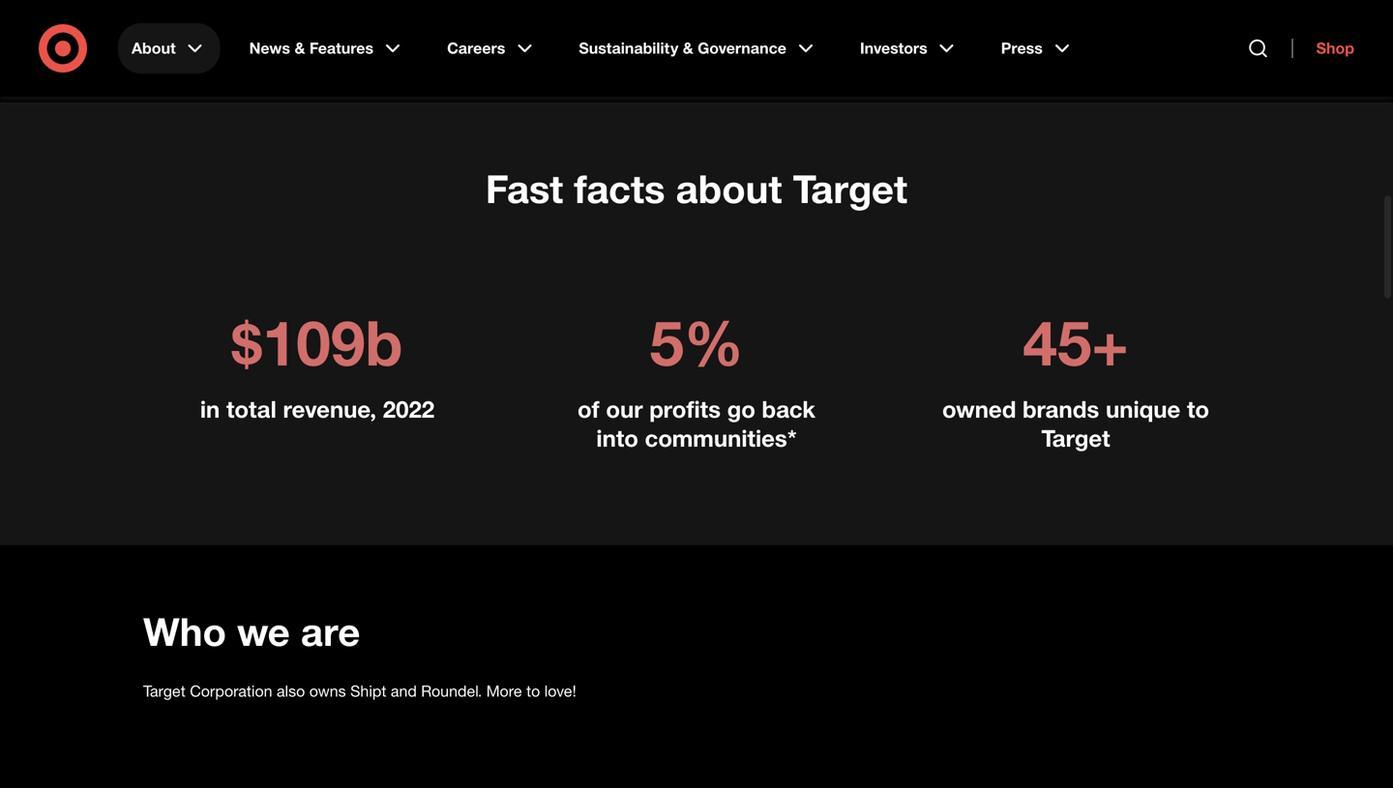Task type: locate. For each thing, give the bounding box(es) containing it.
0 vertical spatial to
[[1187, 395, 1209, 423]]

brands
[[1023, 395, 1099, 423]]

of
[[578, 395, 600, 423]]

explore
[[174, 19, 230, 38]]

sustainability & governance
[[579, 39, 787, 58]]

shipt
[[350, 682, 386, 701]]

we
[[237, 608, 290, 656]]

of our profits go back into communities*
[[578, 395, 816, 452]]

to right unique on the right bottom of page
[[1187, 395, 1209, 423]]

2 & from the left
[[683, 39, 693, 58]]

and
[[391, 682, 417, 701]]

2 vertical spatial target
[[143, 682, 186, 701]]

news
[[249, 39, 290, 58]]

1 horizontal spatial to
[[1187, 395, 1209, 423]]

target
[[793, 165, 908, 212], [1042, 424, 1110, 452], [143, 682, 186, 701]]

unique
[[1106, 395, 1181, 423]]

news & features
[[249, 39, 374, 58]]

roundel.
[[421, 682, 482, 701]]

careers link
[[434, 23, 550, 74]]

section
[[234, 19, 288, 38]]

communities*
[[645, 424, 797, 452]]

revenue,
[[283, 395, 376, 423]]

also
[[277, 682, 305, 701]]

1 vertical spatial target
[[1042, 424, 1110, 452]]

1 & from the left
[[295, 39, 305, 58]]

2 horizontal spatial target
[[1042, 424, 1110, 452]]

back
[[762, 395, 816, 423]]

in total revenue, 2022
[[200, 395, 435, 423]]

owned brands unique to target
[[942, 395, 1209, 452]]

to left love!
[[526, 682, 540, 701]]

1 vertical spatial to
[[526, 682, 540, 701]]

features
[[309, 39, 374, 58]]

0 horizontal spatial &
[[295, 39, 305, 58]]

0 horizontal spatial target
[[143, 682, 186, 701]]

$109b
[[232, 305, 403, 380]]

more
[[486, 682, 522, 701]]

1 horizontal spatial &
[[683, 39, 693, 58]]

& left governance
[[683, 39, 693, 58]]

to inside owned brands unique to target
[[1187, 395, 1209, 423]]

to
[[1187, 395, 1209, 423], [526, 682, 540, 701]]

shop
[[1316, 39, 1355, 58]]

0 vertical spatial target
[[793, 165, 908, 212]]

careers
[[447, 39, 505, 58]]

our
[[606, 395, 643, 423]]

who
[[143, 608, 226, 656]]

in
[[200, 395, 220, 423]]

& right news
[[295, 39, 305, 58]]

0 horizontal spatial to
[[526, 682, 540, 701]]

&
[[295, 39, 305, 58], [683, 39, 693, 58]]

sustainability
[[579, 39, 679, 58]]



Task type: vqa. For each thing, say whether or not it's contained in the screenshot.
go
yes



Task type: describe. For each thing, give the bounding box(es) containing it.
total
[[226, 395, 277, 423]]

corporation
[[190, 682, 272, 701]]

investors
[[860, 39, 928, 58]]

about
[[676, 165, 782, 212]]

2022
[[383, 395, 435, 423]]

are
[[301, 608, 360, 656]]

explore section
[[174, 19, 288, 38]]

into
[[596, 424, 638, 452]]

who we are
[[143, 608, 360, 656]]

fast
[[486, 165, 563, 212]]

45+
[[1023, 305, 1129, 380]]

about link
[[118, 23, 220, 74]]

investors link
[[847, 23, 972, 74]]

press link
[[988, 23, 1087, 74]]

target corporation also owns shipt and roundel. more to love!
[[143, 682, 576, 701]]

news & features link
[[236, 23, 418, 74]]

fast facts about target
[[486, 165, 908, 212]]

1 horizontal spatial target
[[793, 165, 908, 212]]

& for features
[[295, 39, 305, 58]]

sustainability & governance link
[[565, 23, 831, 74]]

& for governance
[[683, 39, 693, 58]]

5%
[[650, 305, 744, 380]]

target inside owned brands unique to target
[[1042, 424, 1110, 452]]

profits
[[649, 395, 721, 423]]

facts
[[574, 165, 665, 212]]

go
[[727, 395, 756, 423]]

explore section link
[[174, 17, 366, 41]]

press
[[1001, 39, 1043, 58]]

owns
[[309, 682, 346, 701]]

shop link
[[1292, 39, 1355, 58]]

about
[[132, 39, 176, 58]]

owned
[[942, 395, 1016, 423]]

love!
[[544, 682, 576, 701]]

governance
[[698, 39, 787, 58]]



